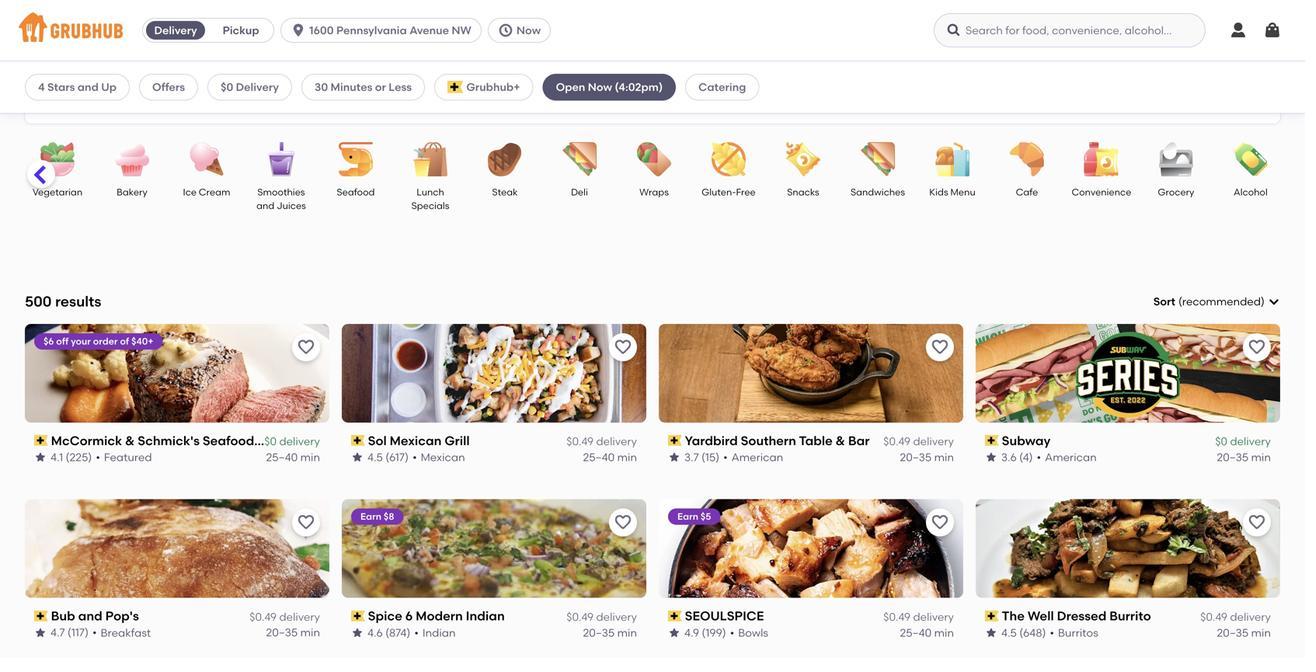 Task type: vqa. For each thing, say whether or not it's contained in the screenshot.


Task type: describe. For each thing, give the bounding box(es) containing it.
delivery for the well dressed burrito
[[1231, 611, 1272, 624]]

grubhub plus flag logo image for grubhub+
[[448, 81, 464, 93]]

well
[[1028, 609, 1055, 624]]

(4:02pm)
[[615, 80, 663, 94]]

• for the well dressed burrito
[[1051, 626, 1055, 640]]

main navigation navigation
[[0, 0, 1306, 61]]

4.1 (225)
[[51, 451, 92, 464]]

yardbird southern table & bar logo image
[[659, 324, 964, 423]]

$6 off your order of $40+
[[44, 336, 154, 347]]

grocery
[[1159, 187, 1195, 198]]

delivery for seoulspice
[[914, 611, 955, 624]]

star icon image for bub and pop's
[[34, 627, 47, 639]]

$8
[[384, 511, 395, 523]]

4.1
[[51, 451, 63, 464]]

• for spice 6 modern indian
[[415, 626, 419, 640]]

• featured
[[96, 451, 152, 464]]

burritos
[[1059, 626, 1099, 640]]

yardbird southern table & bar
[[685, 433, 870, 448]]

alcohol image
[[1224, 142, 1279, 176]]

smoothies and juices
[[257, 187, 306, 211]]

mccormick
[[51, 433, 122, 448]]

specials
[[412, 200, 450, 211]]

20–35 for yardbird southern table & bar
[[901, 451, 932, 464]]

smoothies and juices image
[[254, 142, 309, 176]]

• for yardbird southern table & bar
[[724, 451, 728, 464]]

vegetarian
[[33, 187, 83, 198]]

$0.49 delivery for yardbird southern table & bar
[[884, 435, 955, 448]]

20–35 for subway
[[1218, 451, 1249, 464]]

star icon image for yardbird southern table & bar
[[669, 451, 681, 464]]

open now (4:02pm)
[[556, 80, 663, 94]]

20–35 min for yardbird southern table & bar
[[901, 451, 955, 464]]

gluten free image
[[702, 142, 756, 176]]

subscription pass image for the well dressed burrito
[[986, 611, 999, 622]]

stars
[[47, 80, 75, 94]]

modern
[[416, 609, 463, 624]]

bowls
[[739, 626, 769, 640]]

0 horizontal spatial seafood
[[203, 433, 254, 448]]

• breakfast
[[93, 626, 151, 640]]

4.9 (199)
[[685, 626, 727, 640]]

off
[[56, 336, 69, 347]]

deli image
[[553, 142, 607, 176]]

cafe
[[1017, 187, 1039, 198]]

• indian
[[415, 626, 456, 640]]

yardbird
[[685, 433, 738, 448]]

unlock $0 delivery fees
[[605, 95, 726, 108]]

min for yardbird southern table & bar
[[935, 451, 955, 464]]

4.5 for sol mexican grill
[[368, 451, 383, 464]]

• for mccormick & schmick's seafood & steaks
[[96, 451, 100, 464]]

earn $5
[[678, 511, 712, 523]]

(225)
[[66, 451, 92, 464]]

sort
[[1154, 295, 1176, 308]]

delivery for subway
[[1231, 435, 1272, 448]]

subscription pass image left seoulspice on the right bottom of the page
[[669, 611, 682, 622]]

2 & from the left
[[257, 433, 267, 448]]

1 horizontal spatial seafood
[[337, 187, 375, 198]]

subscription pass image for spice 6 modern indian
[[351, 611, 365, 622]]

(199)
[[702, 626, 727, 640]]

of
[[120, 336, 129, 347]]

save this restaurant image for subway
[[1248, 338, 1267, 357]]

delivery inside button
[[154, 24, 197, 37]]

bub and pop's
[[51, 609, 139, 624]]

subway
[[1003, 433, 1051, 448]]

svg image inside main navigation navigation
[[947, 23, 962, 38]]

4.5 (648)
[[1002, 626, 1047, 640]]

pickup
[[223, 24, 259, 37]]

sort ( recommended )
[[1154, 295, 1265, 308]]

american for subway
[[1046, 451, 1097, 464]]

500
[[25, 293, 52, 310]]

breakfast
[[101, 626, 151, 640]]

wraps
[[640, 187, 669, 198]]

open
[[556, 80, 586, 94]]

3.6 (4)
[[1002, 451, 1034, 464]]

20–35 for the well dressed burrito
[[1218, 626, 1249, 640]]

mexican for sol
[[390, 433, 442, 448]]

snacks image
[[777, 142, 831, 176]]

fees
[[704, 95, 726, 108]]

less
[[389, 80, 412, 94]]

30
[[315, 80, 328, 94]]

convenience image
[[1075, 142, 1129, 176]]

4.7
[[51, 626, 65, 640]]

(617)
[[386, 451, 409, 464]]

american for yardbird southern table & bar
[[732, 451, 784, 464]]

free
[[736, 187, 756, 198]]

1600
[[309, 24, 334, 37]]

$0.49 delivery for the well dressed burrito
[[1201, 611, 1272, 624]]

$0.49 for yardbird southern table & bar
[[884, 435, 911, 448]]

20–35 min for subway
[[1218, 451, 1272, 464]]

unlock
[[605, 95, 642, 108]]

dressed
[[1058, 609, 1107, 624]]

4.6
[[368, 626, 383, 640]]

4.6 (874)
[[368, 626, 411, 640]]

and for bub and pop's
[[78, 609, 102, 624]]

• for subway
[[1037, 451, 1042, 464]]

minutes
[[331, 80, 373, 94]]

sol
[[368, 433, 387, 448]]

ice cream
[[183, 187, 230, 198]]

(117)
[[68, 626, 89, 640]]

$0 delivery for mccormick & schmick's seafood & steaks
[[265, 435, 320, 448]]

cream
[[199, 187, 230, 198]]

mccormick & schmick's seafood & steaks logo image
[[25, 324, 330, 423]]

subscription pass image for mccormick
[[34, 435, 48, 446]]

star icon image for seoulspice
[[669, 627, 681, 639]]

grocery image
[[1150, 142, 1204, 176]]

order
[[93, 336, 118, 347]]

svg image inside 1600 pennsylvania avenue nw button
[[291, 23, 306, 38]]

• for bub and pop's
[[93, 626, 97, 640]]

4
[[38, 80, 45, 94]]

1 vertical spatial svg image
[[1269, 296, 1281, 308]]

gluten-
[[702, 187, 736, 198]]

earn for seoulspice
[[678, 511, 699, 523]]

svg image inside now button
[[498, 23, 514, 38]]

min for the well dressed burrito
[[1252, 626, 1272, 640]]

vegetarian image
[[30, 142, 85, 176]]

subway  logo image
[[976, 324, 1281, 423]]

southern
[[741, 433, 797, 448]]

ice cream image
[[180, 142, 234, 176]]

spice
[[368, 609, 403, 624]]

bakery
[[117, 187, 148, 198]]

mccormick & schmick's seafood & steaks
[[51, 433, 311, 448]]

smoothies
[[258, 187, 305, 198]]

4 stars and up
[[38, 80, 117, 94]]

min for subway
[[1252, 451, 1272, 464]]

pickup button
[[208, 18, 274, 43]]

0 vertical spatial indian
[[466, 609, 505, 624]]

results
[[55, 293, 101, 310]]

$0.49 for the well dressed burrito
[[1201, 611, 1228, 624]]

3.7 (15)
[[685, 451, 720, 464]]

25–40 for schmick's
[[266, 451, 298, 464]]

star icon image for the well dressed burrito
[[986, 627, 998, 639]]



Task type: locate. For each thing, give the bounding box(es) containing it.
delivery for yardbird southern table & bar
[[914, 435, 955, 448]]

save this restaurant button
[[292, 333, 320, 361], [609, 333, 637, 361], [927, 333, 955, 361], [1244, 333, 1272, 361], [292, 509, 320, 537], [609, 509, 637, 537], [927, 509, 955, 537], [1244, 509, 1272, 537]]

2 horizontal spatial &
[[836, 433, 846, 448]]

wraps image
[[627, 142, 682, 176]]

american down 'southern'
[[732, 451, 784, 464]]

Search for food, convenience, alcohol... search field
[[934, 13, 1206, 47]]

2 vertical spatial and
[[78, 609, 102, 624]]

(
[[1179, 295, 1183, 308]]

4.5 for the well dressed burrito
[[1002, 626, 1017, 640]]

0 vertical spatial 4.5
[[368, 451, 383, 464]]

bakery image
[[105, 142, 159, 176]]

0 horizontal spatial 4.5
[[368, 451, 383, 464]]

20–35
[[901, 451, 932, 464], [1218, 451, 1249, 464], [266, 626, 298, 640], [583, 626, 615, 640], [1218, 626, 1249, 640]]

20–35 for spice 6 modern indian
[[583, 626, 615, 640]]

0 horizontal spatial now
[[517, 24, 541, 37]]

1 horizontal spatial $0 delivery
[[1216, 435, 1272, 448]]

save this restaurant image
[[931, 338, 950, 357], [1248, 338, 1267, 357], [614, 514, 633, 532], [1248, 514, 1267, 532]]

kids
[[930, 187, 949, 198]]

min for seoulspice
[[935, 626, 955, 640]]

deli
[[571, 187, 588, 198]]

subscription pass image for yardbird southern table & bar
[[669, 435, 682, 446]]

• american right (4)
[[1037, 451, 1097, 464]]

25–40 min for schmick's
[[266, 451, 320, 464]]

1 earn from the left
[[361, 511, 382, 523]]

1600 pennsylvania avenue nw
[[309, 24, 472, 37]]

25–40 min
[[266, 451, 320, 464], [583, 451, 637, 464], [901, 626, 955, 640]]

your
[[71, 336, 91, 347]]

kids menu image
[[926, 142, 980, 176]]

6
[[406, 609, 413, 624]]

avenue
[[410, 24, 449, 37]]

20–35 min for bub and pop's
[[266, 626, 320, 640]]

bub and pop's logo image
[[25, 500, 330, 598]]

(648)
[[1020, 626, 1047, 640]]

$0.49 delivery for sol mexican grill
[[567, 435, 637, 448]]

burrito
[[1110, 609, 1152, 624]]

pop's
[[105, 609, 139, 624]]

1 horizontal spatial now
[[588, 80, 613, 94]]

0 horizontal spatial $0 delivery
[[265, 435, 320, 448]]

and for smoothies and juices
[[257, 200, 275, 211]]

2 horizontal spatial 25–40
[[901, 626, 932, 640]]

snacks
[[788, 187, 820, 198]]

offers
[[152, 80, 185, 94]]

spice 6 modern indian
[[368, 609, 505, 624]]

1 vertical spatial mexican
[[421, 451, 465, 464]]

1 horizontal spatial indian
[[466, 609, 505, 624]]

nw
[[452, 24, 472, 37]]

•
[[96, 451, 100, 464], [413, 451, 417, 464], [724, 451, 728, 464], [1037, 451, 1042, 464], [93, 626, 97, 640], [415, 626, 419, 640], [731, 626, 735, 640], [1051, 626, 1055, 640]]

0 vertical spatial svg image
[[947, 23, 962, 38]]

subscription pass image
[[669, 435, 682, 446], [986, 435, 999, 446], [351, 611, 365, 622], [986, 611, 999, 622]]

indian down modern
[[423, 626, 456, 640]]

min for sol mexican grill
[[618, 451, 637, 464]]

mexican
[[390, 433, 442, 448], [421, 451, 465, 464]]

1 horizontal spatial 25–40
[[583, 451, 615, 464]]

delivery down pickup button
[[236, 80, 279, 94]]

now up unlock at the top left of page
[[588, 80, 613, 94]]

subscription pass image
[[34, 435, 48, 446], [351, 435, 365, 446], [34, 611, 48, 622], [669, 611, 682, 622]]

up
[[101, 80, 117, 94]]

$5
[[701, 511, 712, 523]]

$0 delivery
[[265, 435, 320, 448], [1216, 435, 1272, 448]]

1 vertical spatial indian
[[423, 626, 456, 640]]

$40+
[[131, 336, 154, 347]]

now button
[[488, 18, 557, 43]]

0 horizontal spatial svg image
[[947, 23, 962, 38]]

seoulspice logo image
[[659, 500, 964, 598]]

seafood right the schmick's
[[203, 433, 254, 448]]

american
[[732, 451, 784, 464], [1046, 451, 1097, 464]]

alcohol
[[1234, 187, 1269, 198]]

$0 delivery for subway
[[1216, 435, 1272, 448]]

star icon image left 4.5 (617)
[[351, 451, 364, 464]]

grubhub+
[[467, 80, 520, 94]]

500 results
[[25, 293, 101, 310]]

seafood
[[337, 187, 375, 198], [203, 433, 254, 448]]

• for seoulspice
[[731, 626, 735, 640]]

1 • american from the left
[[724, 451, 784, 464]]

$0.49 for seoulspice
[[884, 611, 911, 624]]

20–35 for bub and pop's
[[266, 626, 298, 640]]

subscription pass image left bub
[[34, 611, 48, 622]]

2 • american from the left
[[1037, 451, 1097, 464]]

delivery up offers
[[154, 24, 197, 37]]

3.6
[[1002, 451, 1017, 464]]

star icon image for spice 6 modern indian
[[351, 627, 364, 639]]

1 american from the left
[[732, 451, 784, 464]]

star icon image left "3.6"
[[986, 451, 998, 464]]

4.5 down the
[[1002, 626, 1017, 640]]

$0
[[221, 80, 233, 94], [644, 95, 657, 108], [265, 435, 277, 448], [1216, 435, 1228, 448]]

None field
[[1154, 294, 1281, 310]]

lunch specials image
[[403, 142, 458, 176]]

subscription pass image left mccormick on the bottom left of page
[[34, 435, 48, 446]]

• right (117)
[[93, 626, 97, 640]]

• bowls
[[731, 626, 769, 640]]

grubhub plus flag logo image for unlock $0 delivery fees
[[580, 94, 598, 109]]

• right (225)
[[96, 451, 100, 464]]

20–35 min for the well dressed burrito
[[1218, 626, 1272, 640]]

grubhub plus flag logo image left grubhub+
[[448, 81, 464, 93]]

25–40 for grill
[[583, 451, 615, 464]]

• american down 'southern'
[[724, 451, 784, 464]]

0 vertical spatial now
[[517, 24, 541, 37]]

(4)
[[1020, 451, 1034, 464]]

subscription pass image for bub
[[34, 611, 48, 622]]

& left steaks
[[257, 433, 267, 448]]

earn $8
[[361, 511, 395, 523]]

table
[[799, 433, 833, 448]]

0 horizontal spatial american
[[732, 451, 784, 464]]

$0 delivery
[[221, 80, 279, 94]]

min for bub and pop's
[[301, 626, 320, 640]]

mexican up (617)
[[390, 433, 442, 448]]

• american for subway
[[1037, 451, 1097, 464]]

steak image
[[478, 142, 532, 176]]

sandwiches
[[851, 187, 906, 198]]

25–40
[[266, 451, 298, 464], [583, 451, 615, 464], [901, 626, 932, 640]]

$0.49 for bub and pop's
[[250, 611, 277, 624]]

save this restaurant image for the well dressed burrito
[[1248, 514, 1267, 532]]

$0.49 delivery for bub and pop's
[[250, 611, 320, 624]]

4.9
[[685, 626, 700, 640]]

0 horizontal spatial 25–40 min
[[266, 451, 320, 464]]

• right (199) in the bottom of the page
[[731, 626, 735, 640]]

(874)
[[386, 626, 411, 640]]

grubhub plus flag logo image down open
[[580, 94, 598, 109]]

$0.49 delivery
[[567, 435, 637, 448], [884, 435, 955, 448], [250, 611, 320, 624], [567, 611, 637, 624], [884, 611, 955, 624], [1201, 611, 1272, 624]]

• right (15)
[[724, 451, 728, 464]]

• for sol mexican grill
[[413, 451, 417, 464]]

convenience
[[1072, 187, 1132, 198]]

delivery
[[660, 95, 702, 108], [279, 435, 320, 448], [597, 435, 637, 448], [914, 435, 955, 448], [1231, 435, 1272, 448], [279, 611, 320, 624], [597, 611, 637, 624], [914, 611, 955, 624], [1231, 611, 1272, 624]]

earn for spice 6 modern indian
[[361, 511, 382, 523]]

star icon image left 4.1
[[34, 451, 47, 464]]

earn left $5
[[678, 511, 699, 523]]

featured
[[104, 451, 152, 464]]

mexican for •
[[421, 451, 465, 464]]

1 vertical spatial delivery
[[236, 80, 279, 94]]

sol mexican grill logo image
[[342, 324, 647, 423]]

• down sol mexican grill
[[413, 451, 417, 464]]

star icon image left 4.7
[[34, 627, 47, 639]]

grill
[[445, 433, 470, 448]]

star icon image left 4.5 (648)
[[986, 627, 998, 639]]

star icon image for mccormick & schmick's seafood & steaks
[[34, 451, 47, 464]]

indian right modern
[[466, 609, 505, 624]]

bar
[[849, 433, 870, 448]]

• right (648)
[[1051, 626, 1055, 640]]

star icon image for sol mexican grill
[[351, 451, 364, 464]]

0 vertical spatial and
[[78, 80, 99, 94]]

0 horizontal spatial 25–40
[[266, 451, 298, 464]]

schmick's
[[138, 433, 200, 448]]

$0.49 for spice 6 modern indian
[[567, 611, 594, 624]]

0 vertical spatial seafood
[[337, 187, 375, 198]]

gluten-free
[[702, 187, 756, 198]]

$0.49 delivery for spice 6 modern indian
[[567, 611, 637, 624]]

1 horizontal spatial &
[[257, 433, 267, 448]]

svg image
[[1230, 21, 1248, 40], [1264, 21, 1283, 40], [291, 23, 306, 38], [498, 23, 514, 38]]

delivery for mccormick & schmick's seafood & steaks
[[279, 435, 320, 448]]

3 & from the left
[[836, 433, 846, 448]]

1 $0 delivery from the left
[[265, 435, 320, 448]]

1 horizontal spatial grubhub plus flag logo image
[[580, 94, 598, 109]]

and left up
[[78, 80, 99, 94]]

1 horizontal spatial american
[[1046, 451, 1097, 464]]

star icon image
[[34, 451, 47, 464], [351, 451, 364, 464], [669, 451, 681, 464], [986, 451, 998, 464], [34, 627, 47, 639], [351, 627, 364, 639], [669, 627, 681, 639], [986, 627, 998, 639]]

sol mexican grill
[[368, 433, 470, 448]]

subscription pass image left spice
[[351, 611, 365, 622]]

now
[[517, 24, 541, 37], [588, 80, 613, 94]]

1 horizontal spatial delivery
[[236, 80, 279, 94]]

1 vertical spatial now
[[588, 80, 613, 94]]

subscription pass image left the 'subway'
[[986, 435, 999, 446]]

save this restaurant image
[[297, 338, 316, 357], [614, 338, 633, 357], [297, 514, 316, 532], [931, 514, 950, 532]]

1 horizontal spatial 25–40 min
[[583, 451, 637, 464]]

min for mccormick & schmick's seafood & steaks
[[301, 451, 320, 464]]

• burritos
[[1051, 626, 1099, 640]]

0 horizontal spatial earn
[[361, 511, 382, 523]]

none field containing sort
[[1154, 294, 1281, 310]]

1 vertical spatial grubhub plus flag logo image
[[580, 94, 598, 109]]

ice
[[183, 187, 197, 198]]

• american for yardbird southern table & bar
[[724, 451, 784, 464]]

the well dressed burrito logo image
[[976, 500, 1281, 598]]

american right (4)
[[1046, 451, 1097, 464]]

the
[[1003, 609, 1025, 624]]

steaks
[[270, 433, 311, 448]]

0 horizontal spatial &
[[125, 433, 135, 448]]

subscription pass image for subway
[[986, 435, 999, 446]]

and inside smoothies and juices
[[257, 200, 275, 211]]

subscription pass image left 'sol'
[[351, 435, 365, 446]]

1 vertical spatial 4.5
[[1002, 626, 1017, 640]]

steak
[[492, 187, 518, 198]]

delivery button
[[143, 18, 208, 43]]

star icon image left 4.9
[[669, 627, 681, 639]]

• mexican
[[413, 451, 465, 464]]

0 horizontal spatial indian
[[423, 626, 456, 640]]

star icon image left 4.6
[[351, 627, 364, 639]]

sandwiches image
[[851, 142, 906, 176]]

and up (117)
[[78, 609, 102, 624]]

lunch
[[417, 187, 444, 198]]

star icon image for subway
[[986, 451, 998, 464]]

1 vertical spatial seafood
[[203, 433, 254, 448]]

earn left $8
[[361, 511, 382, 523]]

seafood image
[[329, 142, 383, 176]]

2 $0 delivery from the left
[[1216, 435, 1272, 448]]

1 horizontal spatial 4.5
[[1002, 626, 1017, 640]]

2 horizontal spatial 25–40 min
[[901, 626, 955, 640]]

4.5 (617)
[[368, 451, 409, 464]]

delivery
[[154, 24, 197, 37], [236, 80, 279, 94]]

delivery for spice 6 modern indian
[[597, 611, 637, 624]]

seafood down seafood image
[[337, 187, 375, 198]]

grubhub plus flag logo image
[[448, 81, 464, 93], [580, 94, 598, 109]]

0 horizontal spatial delivery
[[154, 24, 197, 37]]

delivery for sol mexican grill
[[597, 435, 637, 448]]

or
[[375, 80, 386, 94]]

& up 'featured'
[[125, 433, 135, 448]]

delivery for bub and pop's
[[279, 611, 320, 624]]

$0.49 for sol mexican grill
[[567, 435, 594, 448]]

mexican down grill
[[421, 451, 465, 464]]

now up grubhub+
[[517, 24, 541, 37]]

and down the smoothies
[[257, 200, 275, 211]]

catering
[[699, 80, 747, 94]]

save this restaurant image for yardbird southern table & bar
[[931, 338, 950, 357]]

0 vertical spatial mexican
[[390, 433, 442, 448]]

2 american from the left
[[1046, 451, 1097, 464]]

cafe image
[[1000, 142, 1055, 176]]

subscription pass image for sol
[[351, 435, 365, 446]]

1 & from the left
[[125, 433, 135, 448]]

$0.49 delivery for seoulspice
[[884, 611, 955, 624]]

• right (874)
[[415, 626, 419, 640]]

0 vertical spatial delivery
[[154, 24, 197, 37]]

25–40 min for grill
[[583, 451, 637, 464]]

4.5 down 'sol'
[[368, 451, 383, 464]]

bub
[[51, 609, 75, 624]]

menu
[[951, 187, 976, 198]]

juices
[[277, 200, 306, 211]]

0 vertical spatial grubhub plus flag logo image
[[448, 81, 464, 93]]

1 horizontal spatial • american
[[1037, 451, 1097, 464]]

0 horizontal spatial • american
[[724, 451, 784, 464]]

subscription pass image left yardbird
[[669, 435, 682, 446]]

0 horizontal spatial grubhub plus flag logo image
[[448, 81, 464, 93]]

star icon image left 3.7
[[669, 451, 681, 464]]

lunch specials
[[412, 187, 450, 211]]

kids menu
[[930, 187, 976, 198]]

spice 6 modern indian logo image
[[342, 500, 647, 598]]

1 horizontal spatial earn
[[678, 511, 699, 523]]

$6
[[44, 336, 54, 347]]

svg image
[[947, 23, 962, 38], [1269, 296, 1281, 308]]

20–35 min for spice 6 modern indian
[[583, 626, 637, 640]]

1 vertical spatial and
[[257, 200, 275, 211]]

1 horizontal spatial svg image
[[1269, 296, 1281, 308]]

now inside button
[[517, 24, 541, 37]]

subscription pass image left the
[[986, 611, 999, 622]]

min for spice 6 modern indian
[[618, 626, 637, 640]]

2 earn from the left
[[678, 511, 699, 523]]

seoulspice
[[685, 609, 764, 624]]

• right (4)
[[1037, 451, 1042, 464]]

& left the bar
[[836, 433, 846, 448]]



